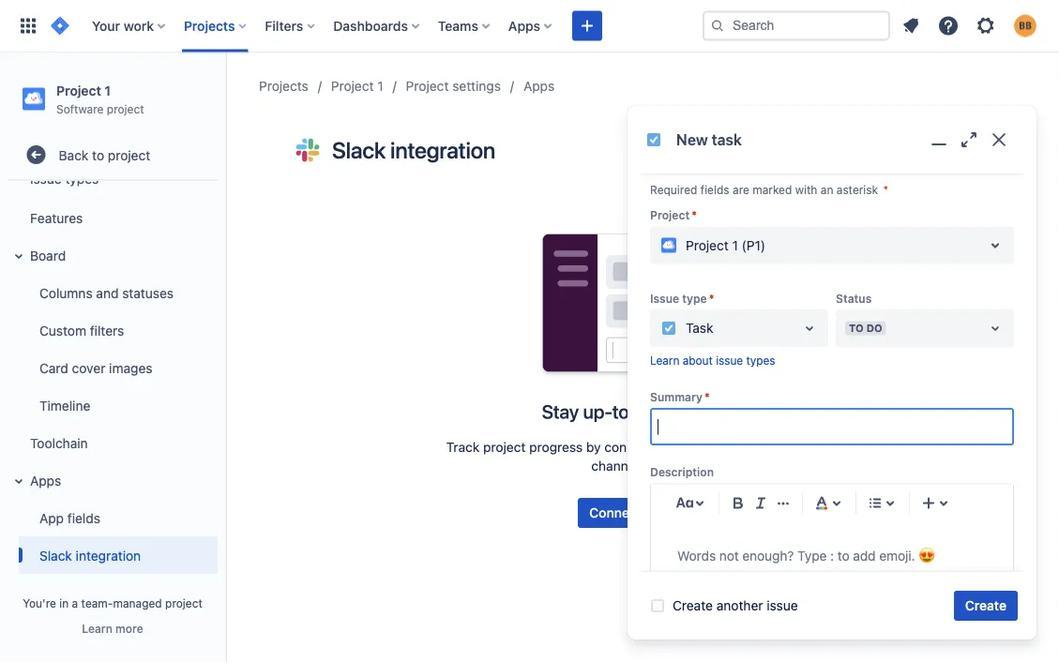 Task type: vqa. For each thing, say whether or not it's contained in the screenshot.
project to the bottom
yes



Task type: describe. For each thing, give the bounding box(es) containing it.
project settings
[[406, 78, 501, 94]]

primary element
[[11, 0, 703, 52]]

group containing issue types
[[4, 2, 218, 580]]

slack
[[39, 548, 72, 563]]

slack integration
[[39, 548, 141, 563]]

learn more button
[[82, 621, 143, 636]]

apps button
[[503, 11, 559, 41]]

lists image
[[864, 492, 887, 515]]

dashboards
[[333, 18, 408, 33]]

your profile and settings image
[[1015, 15, 1037, 37]]

notifications image
[[900, 15, 923, 37]]

status
[[836, 292, 872, 305]]

project settings link
[[406, 75, 501, 98]]

more formatting image
[[772, 492, 795, 515]]

project for project 1
[[331, 78, 374, 94]]

features
[[30, 210, 83, 226]]

learn about issue types link
[[650, 354, 776, 367]]

back to project
[[59, 147, 150, 163]]

issue type *
[[650, 292, 715, 305]]

an
[[821, 183, 834, 196]]

learn for learn more
[[82, 622, 112, 635]]

do
[[867, 322, 883, 334]]

filters
[[90, 323, 124, 338]]

required fields are marked with an asterisk *
[[650, 183, 889, 196]]

project 1 software project
[[56, 83, 144, 115]]

work
[[124, 18, 154, 33]]

settings
[[453, 78, 501, 94]]

1 horizontal spatial types
[[747, 354, 776, 367]]

expand image for apps
[[8, 470, 30, 493]]

new task
[[677, 131, 742, 148]]

project for project settings
[[406, 78, 449, 94]]

1 vertical spatial project
[[108, 147, 150, 163]]

more
[[116, 622, 143, 635]]

summary
[[650, 390, 703, 403]]

card
[[39, 360, 68, 376]]

columns and statuses link
[[19, 274, 218, 312]]

sidebar navigation image
[[205, 75, 246, 113]]

project for project 1 software project
[[56, 83, 101, 98]]

project 1 (p1)
[[686, 237, 766, 253]]

learn more
[[82, 622, 143, 635]]

apps for apps link
[[524, 78, 555, 94]]

you're in a team-managed project
[[23, 597, 203, 610]]

slack integration link
[[19, 537, 218, 575]]

managed
[[113, 597, 162, 610]]

task
[[712, 131, 742, 148]]

(p1)
[[742, 237, 766, 253]]

filters
[[265, 18, 303, 33]]

project for project 1 (p1)
[[686, 237, 729, 253]]

new task image
[[647, 132, 662, 147]]

card cover images
[[39, 360, 153, 376]]

board
[[30, 248, 66, 263]]

teams
[[438, 18, 479, 33]]

* right asterisk
[[884, 183, 889, 196]]

you're
[[23, 597, 56, 610]]

open image for project
[[985, 234, 1007, 256]]

images
[[109, 360, 153, 376]]

fields for required
[[701, 183, 730, 196]]

search image
[[711, 18, 726, 33]]

discard & close image
[[988, 129, 1011, 151]]

project 1 link
[[331, 75, 384, 98]]

cover
[[72, 360, 105, 376]]

open image for status
[[985, 317, 1007, 339]]

projects link
[[259, 75, 309, 98]]

issue for issue types
[[30, 171, 62, 186]]

columns and statuses
[[39, 285, 174, 301]]

1 for project 1 software project
[[104, 83, 111, 98]]

issue for about
[[716, 354, 743, 367]]

features link
[[8, 199, 218, 237]]

your work button
[[86, 11, 173, 41]]

summary *
[[650, 390, 710, 403]]

project for project *
[[650, 208, 690, 222]]

apps link
[[524, 75, 555, 98]]

create for create
[[966, 598, 1007, 614]]

timeline
[[39, 398, 90, 413]]

project 1
[[331, 78, 384, 94]]

app fields link
[[19, 500, 218, 537]]

software
[[56, 102, 104, 115]]

are
[[733, 183, 750, 196]]

help image
[[938, 15, 960, 37]]

back
[[59, 147, 89, 163]]

about
[[683, 354, 713, 367]]

task
[[686, 320, 714, 336]]

app fields
[[39, 510, 100, 526]]

apps button
[[8, 462, 218, 500]]

projects for projects link
[[259, 78, 309, 94]]

go full screen image
[[958, 129, 981, 151]]

1 for project 1 (p1)
[[733, 237, 739, 253]]

filters button
[[259, 11, 322, 41]]



Task type: locate. For each thing, give the bounding box(es) containing it.
0 vertical spatial open image
[[985, 234, 1007, 256]]

1 vertical spatial learn
[[82, 622, 112, 635]]

project
[[107, 102, 144, 115], [108, 147, 150, 163], [165, 597, 203, 610]]

* right summary
[[705, 390, 710, 403]]

another
[[717, 598, 764, 614]]

1 vertical spatial expand image
[[8, 470, 30, 493]]

projects up 'sidebar navigation' image
[[184, 18, 235, 33]]

None text field
[[652, 410, 1013, 444]]

0 vertical spatial types
[[65, 171, 99, 186]]

0 horizontal spatial types
[[65, 171, 99, 186]]

project right software
[[107, 102, 144, 115]]

open image
[[799, 317, 821, 339]]

0 horizontal spatial issue
[[30, 171, 62, 186]]

0 horizontal spatial learn
[[82, 622, 112, 635]]

1
[[378, 78, 384, 94], [104, 83, 111, 98], [733, 237, 739, 253]]

1 vertical spatial types
[[747, 354, 776, 367]]

projects button
[[178, 11, 254, 41]]

1 horizontal spatial projects
[[259, 78, 309, 94]]

1 horizontal spatial learn
[[650, 354, 680, 367]]

2 horizontal spatial 1
[[733, 237, 739, 253]]

1 left the "(p1)"
[[733, 237, 739, 253]]

required
[[650, 183, 698, 196]]

app
[[39, 510, 64, 526]]

*
[[884, 183, 889, 196], [692, 208, 697, 222], [709, 292, 715, 305], [705, 390, 710, 403]]

1 vertical spatial fields
[[67, 510, 100, 526]]

expand image down toolchain
[[8, 470, 30, 493]]

1 create from the left
[[673, 598, 713, 614]]

issue left type
[[650, 292, 680, 305]]

fields for app
[[67, 510, 100, 526]]

apps for apps popup button
[[509, 18, 541, 33]]

appswitcher icon image
[[17, 15, 39, 37]]

back to project link
[[8, 136, 218, 174]]

issue types link
[[8, 158, 218, 199]]

and
[[96, 285, 119, 301]]

project left settings
[[406, 78, 449, 94]]

0 vertical spatial apps
[[509, 18, 541, 33]]

learn
[[650, 354, 680, 367], [82, 622, 112, 635]]

1 horizontal spatial issue
[[650, 292, 680, 305]]

apps inside button
[[30, 473, 61, 488]]

apps right "teams" popup button
[[509, 18, 541, 33]]

0 vertical spatial projects
[[184, 18, 235, 33]]

2 create from the left
[[966, 598, 1007, 614]]

board button
[[8, 237, 218, 274]]

1 vertical spatial apps
[[524, 78, 555, 94]]

your work
[[92, 18, 154, 33]]

project right "to"
[[108, 147, 150, 163]]

jira software image
[[49, 15, 71, 37], [49, 15, 71, 37]]

issue down back
[[30, 171, 62, 186]]

learn about issue types
[[650, 354, 776, 367]]

types inside group
[[65, 171, 99, 186]]

0 horizontal spatial 1
[[104, 83, 111, 98]]

0 vertical spatial issue
[[716, 354, 743, 367]]

expand image for board
[[8, 245, 30, 268]]

toolchain link
[[8, 424, 218, 462]]

1 horizontal spatial create
[[966, 598, 1007, 614]]

banner
[[0, 0, 1060, 53]]

1 vertical spatial issue
[[650, 292, 680, 305]]

learn down team- on the bottom left
[[82, 622, 112, 635]]

team-
[[81, 597, 113, 610]]

toolchain
[[30, 435, 88, 451]]

asterisk
[[837, 183, 879, 196]]

1 horizontal spatial fields
[[701, 183, 730, 196]]

custom filters
[[39, 323, 124, 338]]

timeline link
[[19, 387, 218, 424]]

create for create another issue
[[673, 598, 713, 614]]

a
[[72, 597, 78, 610]]

1 up back to project
[[104, 83, 111, 98]]

expand image
[[8, 245, 30, 268], [8, 470, 30, 493]]

project inside "project 1 software project"
[[107, 102, 144, 115]]

create another issue
[[673, 598, 798, 614]]

issue
[[716, 354, 743, 367], [767, 598, 798, 614]]

fields right app
[[67, 510, 100, 526]]

apps inside popup button
[[509, 18, 541, 33]]

minimize image
[[928, 129, 951, 151]]

1 vertical spatial issue
[[767, 598, 798, 614]]

issue right about
[[716, 354, 743, 367]]

2 vertical spatial project
[[165, 597, 203, 610]]

0 horizontal spatial projects
[[184, 18, 235, 33]]

0 vertical spatial learn
[[650, 354, 680, 367]]

projects for projects dropdown button
[[184, 18, 235, 33]]

1 inside 'project 1' link
[[378, 78, 384, 94]]

types down back
[[65, 171, 99, 186]]

1 horizontal spatial 1
[[378, 78, 384, 94]]

italic ⌘i image
[[750, 492, 772, 515]]

fields left are
[[701, 183, 730, 196]]

banner containing your work
[[0, 0, 1060, 53]]

1 horizontal spatial issue
[[767, 598, 798, 614]]

issue right another
[[767, 598, 798, 614]]

create inside button
[[966, 598, 1007, 614]]

project down 'primary' element
[[331, 78, 374, 94]]

bold ⌘b image
[[727, 492, 750, 515]]

1 vertical spatial open image
[[985, 317, 1007, 339]]

issue types
[[30, 171, 99, 186]]

project up software
[[56, 83, 101, 98]]

project right managed
[[165, 597, 203, 610]]

custom filters link
[[19, 312, 218, 349]]

columns
[[39, 285, 93, 301]]

projects right 'sidebar navigation' image
[[259, 78, 309, 94]]

apps down apps popup button
[[524, 78, 555, 94]]

text styles image
[[674, 492, 696, 515]]

0 horizontal spatial create
[[673, 598, 713, 614]]

0 vertical spatial issue
[[30, 171, 62, 186]]

1 vertical spatial projects
[[259, 78, 309, 94]]

1 for project 1
[[378, 78, 384, 94]]

project
[[331, 78, 374, 94], [406, 78, 449, 94], [56, 83, 101, 98], [650, 208, 690, 222], [686, 237, 729, 253]]

1 open image from the top
[[985, 234, 1007, 256]]

learn inside button
[[82, 622, 112, 635]]

project inside "project 1 software project"
[[56, 83, 101, 98]]

description
[[650, 466, 714, 479]]

open image
[[985, 234, 1007, 256], [985, 317, 1007, 339]]

1 expand image from the top
[[8, 245, 30, 268]]

to do
[[849, 322, 883, 334]]

types
[[65, 171, 99, 186], [747, 354, 776, 367]]

0 horizontal spatial fields
[[67, 510, 100, 526]]

2 open image from the top
[[985, 317, 1007, 339]]

1 down dashboards 'popup button'
[[378, 78, 384, 94]]

1 inside "project 1 software project"
[[104, 83, 111, 98]]

0 vertical spatial expand image
[[8, 245, 30, 268]]

to
[[849, 322, 864, 334]]

* down required
[[692, 208, 697, 222]]

statuses
[[122, 285, 174, 301]]

settings image
[[975, 15, 998, 37]]

issue for another
[[767, 598, 798, 614]]

2 vertical spatial apps
[[30, 473, 61, 488]]

expand image inside board button
[[8, 245, 30, 268]]

dashboards button
[[328, 11, 427, 41]]

Description - Main content area, start typing to enter text. text field
[[678, 545, 987, 567]]

project down project *
[[686, 237, 729, 253]]

to
[[92, 147, 104, 163]]

2 expand image from the top
[[8, 470, 30, 493]]

apps
[[509, 18, 541, 33], [524, 78, 555, 94], [30, 473, 61, 488]]

create button
[[954, 591, 1018, 621]]

project *
[[650, 208, 697, 222]]

type
[[683, 292, 707, 305]]

new
[[677, 131, 708, 148]]

learn left about
[[650, 354, 680, 367]]

your
[[92, 18, 120, 33]]

issue for issue type *
[[650, 292, 680, 305]]

expand image inside apps button
[[8, 470, 30, 493]]

custom
[[39, 323, 86, 338]]

integration
[[76, 548, 141, 563]]

teams button
[[433, 11, 497, 41]]

0 horizontal spatial issue
[[716, 354, 743, 367]]

create
[[673, 598, 713, 614], [966, 598, 1007, 614]]

fields
[[701, 183, 730, 196], [67, 510, 100, 526]]

project down required
[[650, 208, 690, 222]]

0 vertical spatial fields
[[701, 183, 730, 196]]

apps up app
[[30, 473, 61, 488]]

learn for learn about issue types
[[650, 354, 680, 367]]

create image
[[576, 15, 599, 37]]

card cover images link
[[19, 349, 218, 387]]

with
[[796, 183, 818, 196]]

types right about
[[747, 354, 776, 367]]

marked
[[753, 183, 792, 196]]

Search field
[[703, 11, 891, 41]]

projects inside dropdown button
[[184, 18, 235, 33]]

0 vertical spatial project
[[107, 102, 144, 115]]

projects
[[184, 18, 235, 33], [259, 78, 309, 94]]

* right type
[[709, 292, 715, 305]]

in
[[59, 597, 69, 610]]

expand image down features
[[8, 245, 30, 268]]

group
[[4, 2, 218, 580]]



